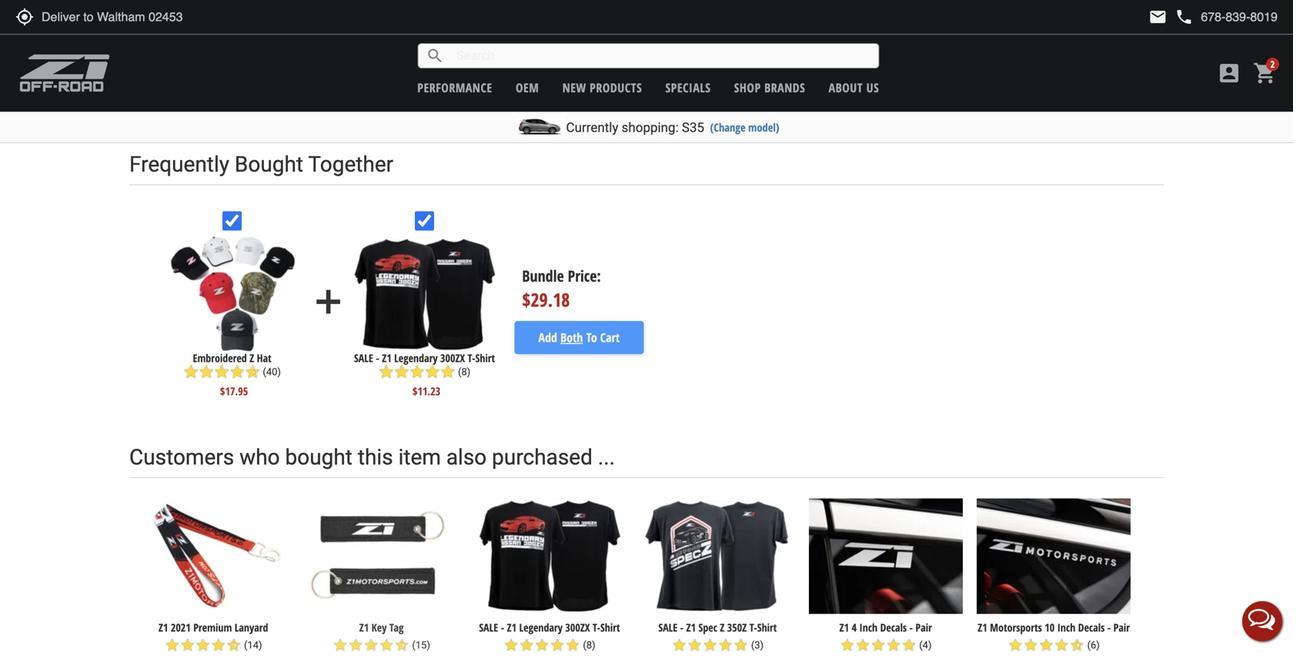 Task type: vqa. For each thing, say whether or not it's contained in the screenshot.
recommend
no



Task type: describe. For each thing, give the bounding box(es) containing it.
sale - z1 legendary 300zx t-shirt
[[479, 621, 620, 635]]

add
[[539, 329, 558, 346]]

9 star from the left
[[440, 364, 456, 380]]

2 inch from the left
[[1058, 621, 1076, 635]]

about
[[829, 79, 864, 96]]

1 decals from the left
[[881, 621, 907, 635]]

add both to cart
[[539, 329, 620, 346]]

tag
[[390, 621, 404, 635]]

(change model) link
[[711, 120, 780, 135]]

currently shopping: s35 (change model)
[[566, 120, 780, 135]]

- for sale - z1 legendary 300zx t-shirt star star star star star (8) $11.23
[[376, 351, 379, 366]]

price:
[[568, 265, 601, 287]]

bundle price: $29.18
[[522, 265, 601, 312]]

shop brands link
[[735, 79, 806, 96]]

premium
[[193, 621, 232, 635]]

together
[[308, 152, 394, 177]]

sale - z1 legendary 300zx t-shirt star star star star star (8) $11.23
[[354, 351, 495, 399]]

z1 2021 premium lanyard
[[159, 621, 268, 635]]

bundle
[[522, 265, 564, 287]]

phone
[[1176, 8, 1194, 26]]

search
[[426, 47, 445, 65]]

5 star from the left
[[379, 364, 394, 380]]

embroidered
[[193, 351, 247, 366]]

add
[[309, 283, 348, 321]]

bought
[[285, 445, 353, 470]]

lanyard
[[235, 621, 268, 635]]

2 decals from the left
[[1079, 621, 1105, 635]]

6 star from the left
[[394, 364, 410, 380]]

2 horizontal spatial t-
[[750, 621, 758, 635]]

$17.95
[[220, 384, 248, 399]]

z1 inside sale - z1 legendary 300zx t-shirt star star star star star (8) $11.23
[[382, 351, 392, 366]]

new products
[[563, 79, 642, 96]]

shirt for sale - z1 legendary 300zx t-shirt
[[601, 621, 620, 635]]

10
[[1045, 621, 1055, 635]]

(4)
[[917, 640, 932, 651]]

sale for star
[[354, 351, 373, 366]]

about us
[[829, 79, 880, 96]]

2 horizontal spatial shirt
[[758, 621, 777, 635]]

this
[[358, 445, 393, 470]]

sale for shirt
[[659, 621, 678, 635]]

new products link
[[563, 79, 642, 96]]

brands
[[765, 79, 806, 96]]

2 star from the left
[[199, 364, 214, 380]]

frequently bought together
[[129, 152, 394, 177]]

300zx for sale - z1 legendary 300zx t-shirt
[[566, 621, 590, 635]]

3 star from the left
[[214, 364, 230, 380]]

1 inch from the left
[[860, 621, 878, 635]]

sale - z1 spec z 350z t-shirt
[[659, 621, 777, 635]]

about us link
[[829, 79, 880, 96]]

mail phone
[[1149, 8, 1194, 26]]

300zx for sale - z1 legendary 300zx t-shirt star star star star star (8) $11.23
[[441, 351, 465, 366]]

spec
[[699, 621, 718, 635]]

s35
[[682, 120, 705, 135]]

item
[[399, 445, 441, 470]]

mail
[[1149, 8, 1168, 26]]

bought
[[235, 152, 303, 177]]

customers who bought this item also purchased ...
[[129, 445, 615, 470]]

model)
[[749, 120, 780, 135]]

(3)
[[749, 640, 764, 651]]

shopping_cart
[[1254, 61, 1278, 85]]

z1 key tag
[[359, 621, 404, 635]]

(15)
[[410, 640, 430, 651]]

(6)
[[1085, 640, 1100, 651]]

phone link
[[1176, 8, 1278, 26]]

star_half
[[245, 364, 260, 380]]

z1 4 inch decals - pair
[[840, 621, 933, 635]]

t- for sale - z1 legendary 300zx t-shirt
[[593, 621, 601, 635]]

hat
[[257, 351, 272, 366]]

purchased
[[492, 445, 593, 470]]

motorsports
[[991, 621, 1043, 635]]

who
[[240, 445, 280, 470]]

account_box
[[1218, 61, 1242, 85]]

trucker
[[734, 76, 763, 90]]



Task type: locate. For each thing, give the bounding box(es) containing it.
both
[[561, 329, 583, 346]]

1 horizontal spatial inch
[[1058, 621, 1076, 635]]

inch right 4
[[860, 621, 878, 635]]

None checkbox
[[223, 211, 242, 230]]

shopping_cart link
[[1250, 61, 1278, 85]]

z1 motorsports logo image
[[19, 54, 111, 92]]

products
[[590, 79, 642, 96]]

300zx
[[441, 351, 465, 366], [566, 621, 590, 635]]

0 horizontal spatial shirt
[[476, 351, 495, 366]]

1 star from the left
[[183, 364, 199, 380]]

inch right 10 on the bottom
[[1058, 621, 1076, 635]]

z right "spec"
[[720, 621, 725, 635]]

2 horizontal spatial sale
[[659, 621, 678, 635]]

- for sale - z1 spec z 350z t-shirt
[[681, 621, 684, 635]]

1 horizontal spatial t-
[[593, 621, 601, 635]]

new
[[563, 79, 587, 96]]

shopping:
[[622, 120, 679, 135]]

mesh
[[710, 76, 731, 90]]

frequently
[[129, 152, 229, 177]]

cart
[[601, 329, 620, 346]]

- inside sale - z1 legendary 300zx t-shirt star star star star star (8) $11.23
[[376, 351, 379, 366]]

t-
[[468, 351, 476, 366], [593, 621, 601, 635], [750, 621, 758, 635]]

1 horizontal spatial (8)
[[581, 640, 596, 651]]

z
[[250, 351, 254, 366], [720, 621, 725, 635]]

currently
[[566, 120, 619, 135]]

specials link
[[666, 79, 711, 96]]

account_box link
[[1214, 61, 1246, 85]]

0 horizontal spatial inch
[[860, 621, 878, 635]]

1 horizontal spatial z
[[720, 621, 725, 635]]

1 horizontal spatial 300zx
[[566, 621, 590, 635]]

1 horizontal spatial decals
[[1079, 621, 1105, 635]]

8 star from the left
[[425, 364, 440, 380]]

white
[[684, 76, 708, 90]]

to
[[587, 329, 598, 346]]

Search search field
[[445, 44, 879, 68]]

0 horizontal spatial pair
[[916, 621, 933, 635]]

z1 motorsports 10 inch decals - pair
[[978, 621, 1131, 635]]

- for sale - z1 legendary 300zx t-shirt
[[501, 621, 505, 635]]

my_location
[[15, 8, 34, 26]]

us
[[867, 79, 880, 96]]

0 horizontal spatial sale
[[354, 351, 373, 366]]

pair right 10 on the bottom
[[1114, 621, 1131, 635]]

decals
[[881, 621, 907, 635], [1079, 621, 1105, 635]]

0 horizontal spatial 300zx
[[441, 351, 465, 366]]

key
[[372, 621, 387, 635]]

0 horizontal spatial legendary
[[394, 351, 438, 366]]

0 vertical spatial z
[[250, 351, 254, 366]]

sale
[[354, 351, 373, 366], [479, 621, 498, 635], [659, 621, 678, 635]]

mail link
[[1149, 8, 1168, 26]]

star
[[183, 364, 199, 380], [199, 364, 214, 380], [214, 364, 230, 380], [230, 364, 245, 380], [379, 364, 394, 380], [394, 364, 410, 380], [410, 364, 425, 380], [425, 364, 440, 380], [440, 364, 456, 380]]

legendary inside sale - z1 legendary 300zx t-shirt star star star star star (8) $11.23
[[394, 351, 438, 366]]

shirt for sale - z1 legendary 300zx t-shirt star star star star star (8) $11.23
[[476, 351, 495, 366]]

(8)
[[458, 366, 471, 378], [581, 640, 596, 651]]

oem link
[[516, 79, 539, 96]]

decals right 4
[[881, 621, 907, 635]]

$11.23
[[413, 384, 441, 399]]

1 horizontal spatial sale
[[479, 621, 498, 635]]

4 star from the left
[[230, 364, 245, 380]]

pair
[[916, 621, 933, 635], [1114, 621, 1131, 635]]

(change
[[711, 120, 746, 135]]

300zx inside sale - z1 legendary 300zx t-shirt star star star star star (8) $11.23
[[441, 351, 465, 366]]

customers
[[129, 445, 234, 470]]

1 horizontal spatial pair
[[1114, 621, 1131, 635]]

0 vertical spatial legendary
[[394, 351, 438, 366]]

oem
[[516, 79, 539, 96]]

0 vertical spatial (8)
[[458, 366, 471, 378]]

decals up the (6)
[[1079, 621, 1105, 635]]

1 vertical spatial z
[[720, 621, 725, 635]]

performance
[[418, 79, 493, 96]]

z inside embroidered z hat star star star star star_half (40) $17.95
[[250, 351, 254, 366]]

also
[[447, 445, 487, 470]]

0 horizontal spatial z
[[250, 351, 254, 366]]

$29.18
[[522, 287, 570, 312]]

1 pair from the left
[[916, 621, 933, 635]]

embroidered z hat star star star star star_half (40) $17.95
[[183, 351, 281, 399]]

0 horizontal spatial decals
[[881, 621, 907, 635]]

shirt
[[476, 351, 495, 366], [601, 621, 620, 635], [758, 621, 777, 635]]

t- inside sale - z1 legendary 300zx t-shirt star star star star star (8) $11.23
[[468, 351, 476, 366]]

legendary for sale - z1 legendary 300zx t-shirt
[[519, 621, 563, 635]]

(8) inside sale - z1 legendary 300zx t-shirt star star star star star (8) $11.23
[[458, 366, 471, 378]]

4
[[852, 621, 857, 635]]

1 horizontal spatial shirt
[[601, 621, 620, 635]]

2021
[[171, 621, 191, 635]]

t- for sale - z1 legendary 300zx t-shirt star star star star star (8) $11.23
[[468, 351, 476, 366]]

legendary for sale - z1 legendary 300zx t-shirt star star star star star (8) $11.23
[[394, 351, 438, 366]]

sale inside sale - z1 legendary 300zx t-shirt star star star star star (8) $11.23
[[354, 351, 373, 366]]

shop
[[735, 79, 761, 96]]

1 vertical spatial 300zx
[[566, 621, 590, 635]]

0 horizontal spatial (8)
[[458, 366, 471, 378]]

performance link
[[418, 79, 493, 96]]

...
[[598, 445, 615, 470]]

None checkbox
[[415, 211, 434, 230]]

legendary
[[394, 351, 438, 366], [519, 621, 563, 635]]

-
[[376, 351, 379, 366], [501, 621, 505, 635], [681, 621, 684, 635], [910, 621, 913, 635], [1108, 621, 1112, 635]]

inch
[[860, 621, 878, 635], [1058, 621, 1076, 635]]

pair up (4)
[[916, 621, 933, 635]]

1 horizontal spatial legendary
[[519, 621, 563, 635]]

1 vertical spatial legendary
[[519, 621, 563, 635]]

z1
[[382, 351, 392, 366], [159, 621, 168, 635], [359, 621, 369, 635], [507, 621, 517, 635], [687, 621, 696, 635], [840, 621, 850, 635], [978, 621, 988, 635]]

1 vertical spatial (8)
[[581, 640, 596, 651]]

(40)
[[263, 366, 281, 378]]

shirt inside sale - z1 legendary 300zx t-shirt star star star star star (8) $11.23
[[476, 351, 495, 366]]

shop brands
[[735, 79, 806, 96]]

2 pair from the left
[[1114, 621, 1131, 635]]

350z
[[728, 621, 747, 635]]

(14)
[[242, 640, 262, 651]]

specials
[[666, 79, 711, 96]]

7 star from the left
[[410, 364, 425, 380]]

0 vertical spatial 300zx
[[441, 351, 465, 366]]

0 horizontal spatial t-
[[468, 351, 476, 366]]

white mesh trucker
[[684, 76, 763, 90]]

z left the hat
[[250, 351, 254, 366]]



